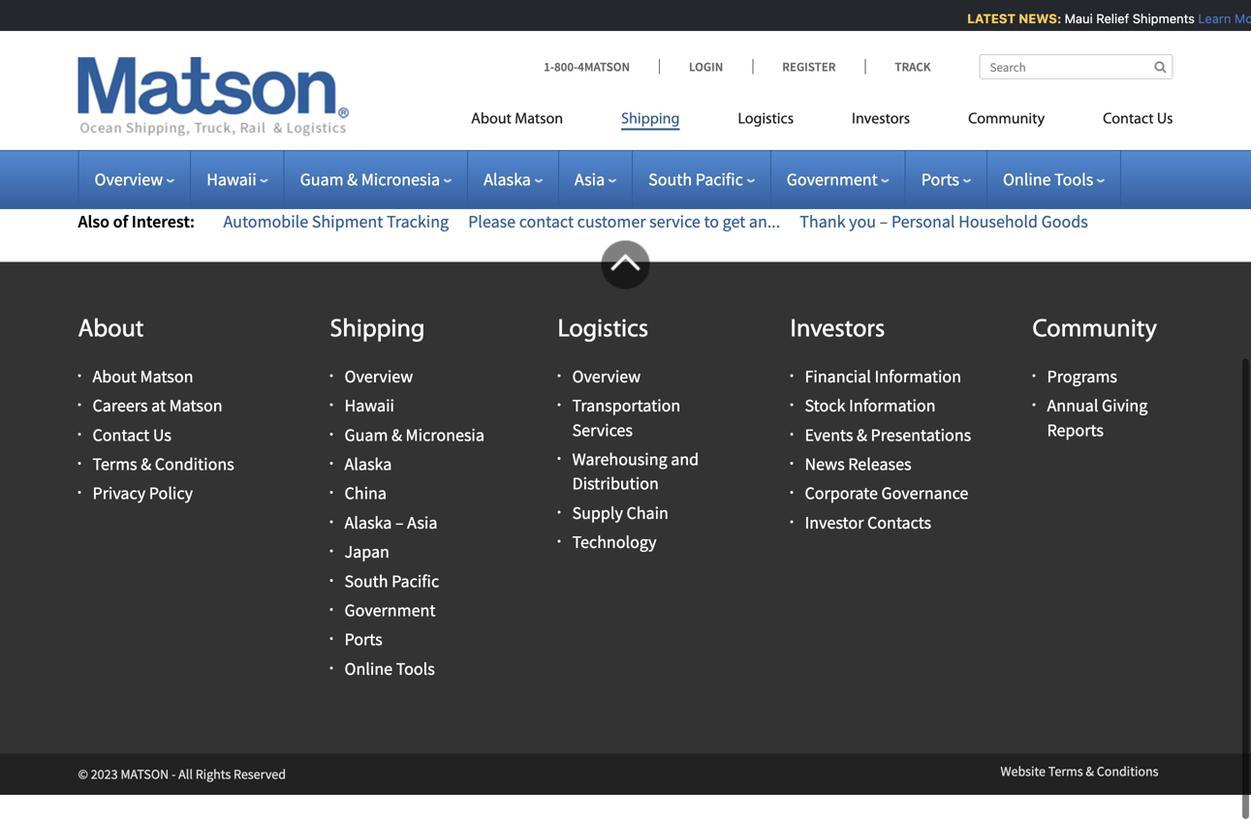 Task type: locate. For each thing, give the bounding box(es) containing it.
south down japan link
[[345, 597, 388, 619]]

commodities:
[[475, 1, 575, 23]]

chain
[[627, 529, 669, 551]]

0 vertical spatial micronesia
[[361, 169, 440, 190]]

corporate governance link
[[805, 509, 969, 531]]

–
[[684, 1, 692, 23], [395, 538, 404, 560]]

matson inside top menu navigation
[[515, 112, 563, 127]]

0 vertical spatial government link
[[787, 169, 890, 190]]

1 vertical spatial terms
[[1049, 790, 1083, 807]]

1- left 4matson
[[544, 59, 554, 75]]

community up online
[[968, 112, 1045, 127]]

login
[[689, 59, 723, 75]]

us down search image
[[1157, 112, 1173, 127]]

about inside top menu navigation
[[471, 112, 512, 127]]

1 vertical spatial about matson link
[[93, 392, 193, 414]]

community up programs link
[[1033, 344, 1157, 369]]

0 vertical spatial hawaii link
[[207, 169, 268, 190]]

contact us link down search image
[[1074, 102, 1173, 142]]

1 vertical spatial hawaii link
[[345, 421, 395, 443]]

ports link down japan
[[345, 655, 383, 677]]

1 horizontal spatial please
[[696, 1, 743, 23]]

programs link
[[1047, 392, 1118, 414]]

or
[[217, 29, 233, 51]]

1 horizontal spatial about matson link
[[471, 102, 592, 142]]

0 vertical spatial investors
[[852, 112, 910, 127]]

investors down track link
[[852, 112, 910, 127]]

pacific up get in the top right of the page
[[696, 169, 743, 190]]

please left click
[[539, 120, 586, 142]]

individual/one-time shipping other containerized commodities: book/quote – please call 1- 800-962-8766: or
[[112, 1, 789, 51]]

track link
[[236, 29, 285, 51]]

about
[[471, 112, 512, 127], [78, 344, 144, 369], [93, 392, 137, 414]]

investors up "financial"
[[790, 344, 885, 369]]

contact down search search field at the right
[[1103, 112, 1154, 127]]

0 horizontal spatial terms
[[93, 480, 137, 502]]

1-
[[775, 1, 789, 23], [544, 59, 554, 75]]

to left register
[[191, 120, 206, 142]]

0 vertical spatial –
[[684, 1, 692, 23]]

1 vertical spatial shipping
[[330, 344, 425, 369]]

matson left click
[[515, 112, 563, 127]]

0 horizontal spatial ports
[[345, 655, 383, 677]]

here
[[626, 120, 659, 142]]

962-
[[143, 29, 175, 51]]

contact down "careers"
[[93, 451, 150, 472]]

0 horizontal spatial conditions
[[155, 480, 234, 502]]

annual giving reports link
[[1047, 421, 1148, 468]]

1 horizontal spatial overview
[[345, 392, 413, 414]]

1 horizontal spatial contact
[[1103, 112, 1154, 127]]

guam inside overview hawaii guam & micronesia alaska china alaska – asia japan south pacific government ports
[[345, 451, 388, 472]]

1 horizontal spatial south
[[649, 169, 692, 190]]

latest
[[964, 11, 1013, 26]]

‐
[[172, 793, 176, 810]]

guam & micronesia link down the if you intended to register for an account with matson logistics, please click here
[[300, 169, 452, 190]]

0 vertical spatial 1-
[[775, 1, 789, 23]]

1- inside the individual/one-time shipping other containerized commodities: book/quote – please call 1- 800-962-8766: or
[[775, 1, 789, 23]]

pacific
[[696, 169, 743, 190], [392, 597, 439, 619]]

1 vertical spatial information
[[849, 421, 936, 443]]

hawaii inside overview hawaii guam & micronesia alaska china alaska – asia japan south pacific government ports
[[345, 421, 395, 443]]

1 vertical spatial asia
[[407, 538, 438, 560]]

alaska link for china link
[[345, 480, 392, 502]]

information up events & presentations link
[[849, 421, 936, 443]]

asia inside overview hawaii guam & micronesia alaska china alaska – asia japan south pacific government ports
[[407, 538, 438, 560]]

hawaii link for leftmost overview link
[[207, 169, 268, 190]]

to left get in the top right of the page
[[704, 237, 719, 259]]

alaska link up china link
[[345, 480, 392, 502]]

alaska up japan
[[345, 538, 392, 560]]

800-
[[112, 29, 143, 51], [554, 59, 578, 75]]

governance
[[882, 509, 969, 531]]

0 vertical spatial about
[[471, 112, 512, 127]]

1 horizontal spatial 800-
[[554, 59, 578, 75]]

0 horizontal spatial please
[[539, 120, 586, 142]]

ports
[[922, 169, 960, 190], [345, 655, 383, 677]]

terms inside about matson careers at matson contact us terms & conditions
[[93, 480, 137, 502]]

0 horizontal spatial overview
[[95, 169, 163, 190]]

2023 matson
[[91, 793, 169, 810]]

hawaii up china link
[[345, 421, 395, 443]]

please left call
[[696, 1, 743, 23]]

800- up "trucker"
[[112, 29, 143, 51]]

0 vertical spatial contact
[[1103, 112, 1154, 127]]

& up news releases link
[[857, 451, 867, 472]]

shipping link
[[592, 102, 709, 142]]

china
[[345, 509, 387, 531]]

login link
[[659, 59, 752, 75]]

1- right call
[[775, 1, 789, 23]]

ports inside overview hawaii guam & micronesia alaska china alaska – asia japan south pacific government ports
[[345, 655, 383, 677]]

alaska up china link
[[345, 480, 392, 502]]

for
[[268, 120, 288, 142]]

0 horizontal spatial shipping
[[330, 344, 425, 369]]

contact
[[1103, 112, 1154, 127], [93, 451, 150, 472]]

ports link left online
[[922, 169, 971, 190]]

stock information link
[[805, 421, 936, 443]]

0 vertical spatial alaska link
[[484, 169, 543, 190]]

1 horizontal spatial us
[[1157, 112, 1173, 127]]

0 vertical spatial please
[[696, 1, 743, 23]]

pacific down alaska – asia link
[[392, 597, 439, 619]]

& down careers at matson link
[[141, 480, 151, 502]]

contact us link
[[1074, 102, 1173, 142], [93, 451, 172, 472]]

terms down "careers"
[[93, 480, 137, 502]]

about for about matson careers at matson contact us terms & conditions
[[93, 392, 137, 414]]

Search search field
[[980, 54, 1173, 79]]

asia
[[575, 169, 605, 190], [407, 538, 438, 560]]

– inside the individual/one-time shipping other containerized commodities: book/quote – please call 1- 800-962-8766: or
[[684, 1, 692, 23]]

0 horizontal spatial hawaii link
[[207, 169, 268, 190]]

guam down account
[[300, 169, 344, 190]]

us inside top menu navigation
[[1157, 112, 1173, 127]]

1 vertical spatial government link
[[345, 626, 436, 648]]

0 horizontal spatial logistics
[[558, 344, 649, 369]]

1 horizontal spatial government
[[787, 169, 878, 190]]

south pacific link up service
[[649, 169, 755, 190]]

&
[[347, 169, 358, 190], [392, 451, 402, 472], [857, 451, 867, 472], [141, 480, 151, 502], [1086, 790, 1094, 807]]

0 vertical spatial ports link
[[922, 169, 971, 190]]

guam
[[300, 169, 344, 190], [345, 451, 388, 472]]

news
[[805, 480, 845, 502]]

None search field
[[980, 54, 1173, 79]]

guam up china link
[[345, 451, 388, 472]]

1 vertical spatial alaska link
[[345, 480, 392, 502]]

get
[[723, 237, 746, 259]]

0 vertical spatial logistics
[[738, 112, 794, 127]]

overview link for shipping
[[345, 392, 413, 414]]

conditions
[[155, 480, 234, 502], [1097, 790, 1159, 807]]

please inside the individual/one-time shipping other containerized commodities: book/quote – please call 1- 800-962-8766: or
[[696, 1, 743, 23]]

1 vertical spatial south
[[345, 597, 388, 619]]

& inside financial information stock information events & presentations news releases corporate governance
[[857, 451, 867, 472]]

terms & conditions link
[[93, 480, 234, 502]]

1 horizontal spatial overview link
[[345, 392, 413, 414]]

0 vertical spatial community
[[968, 112, 1045, 127]]

overview inside overview hawaii guam & micronesia alaska china alaska – asia japan south pacific government ports
[[345, 392, 413, 414]]

1 vertical spatial about
[[78, 344, 144, 369]]

about matson link
[[471, 102, 592, 142], [93, 392, 193, 414]]

government down japan link
[[345, 626, 436, 648]]

0 vertical spatial information
[[875, 392, 962, 414]]

tools
[[1055, 169, 1094, 190]]

backtop image
[[601, 267, 650, 315]]

1 vertical spatial pacific
[[392, 597, 439, 619]]

0 horizontal spatial 800-
[[112, 29, 143, 51]]

hawaii down register
[[207, 169, 257, 190]]

1 horizontal spatial pacific
[[696, 169, 743, 190]]

0 vertical spatial to
[[191, 120, 206, 142]]

800- down commodities:
[[554, 59, 578, 75]]

1 vertical spatial guam & micronesia link
[[345, 451, 485, 472]]

information up stock information link
[[875, 392, 962, 414]]

1 horizontal spatial asia
[[575, 169, 605, 190]]

©
[[78, 793, 88, 810]]

0 vertical spatial guam
[[300, 169, 344, 190]]

0 horizontal spatial government
[[345, 626, 436, 648]]

1 vertical spatial hawaii
[[345, 421, 395, 443]]

hawaii link up china link
[[345, 421, 395, 443]]

0 horizontal spatial –
[[395, 538, 404, 560]]

0 horizontal spatial south
[[345, 597, 388, 619]]

track
[[236, 29, 285, 51]]

0 horizontal spatial south pacific link
[[345, 597, 439, 619]]

contact us
[[1103, 112, 1173, 127]]

warehousing
[[572, 475, 668, 497]]

careers
[[93, 421, 148, 443]]

overview for overview transportation services warehousing and distribution supply chain
[[572, 392, 641, 414]]

search image
[[1155, 61, 1167, 73]]

shipping
[[263, 1, 326, 23]]

1 vertical spatial contact us link
[[93, 451, 172, 472]]

about matson link for shipping link on the top of the page
[[471, 102, 592, 142]]

about matson careers at matson contact us terms & conditions
[[93, 392, 234, 502]]

events
[[805, 451, 853, 472]]

logistics down register link
[[738, 112, 794, 127]]

ports down japan
[[345, 655, 383, 677]]

0 horizontal spatial about matson link
[[93, 392, 193, 414]]

0 horizontal spatial government link
[[345, 626, 436, 648]]

about matson link up careers at matson link
[[93, 392, 193, 414]]

1 horizontal spatial –
[[684, 1, 692, 23]]

government link down top menu navigation
[[787, 169, 890, 190]]

matson
[[515, 112, 563, 127], [411, 120, 464, 142], [140, 392, 193, 414], [169, 421, 223, 443]]

programs annual giving reports
[[1047, 392, 1148, 468]]

guam & micronesia link up china link
[[345, 451, 485, 472]]

1 horizontal spatial alaska link
[[484, 169, 543, 190]]

1 horizontal spatial conditions
[[1097, 790, 1159, 807]]

0 horizontal spatial 1-
[[544, 59, 554, 75]]

terms right website
[[1049, 790, 1083, 807]]

alaska link
[[484, 169, 543, 190], [345, 480, 392, 502]]

terms
[[93, 480, 137, 502], [1049, 790, 1083, 807]]

0 vertical spatial guam & micronesia link
[[300, 169, 452, 190]]

8766:
[[175, 29, 214, 51]]

stock
[[805, 421, 846, 443]]

1 horizontal spatial ports
[[922, 169, 960, 190]]

about matson link down 1-800-4matson
[[471, 102, 592, 142]]

0 horizontal spatial overview link
[[95, 169, 175, 190]]

1 horizontal spatial terms
[[1049, 790, 1083, 807]]

1 horizontal spatial hawaii
[[345, 421, 395, 443]]

contact us link down "careers"
[[93, 451, 172, 472]]

government down top menu navigation
[[787, 169, 878, 190]]

hawaii
[[207, 169, 257, 190], [345, 421, 395, 443]]

1 vertical spatial ports
[[345, 655, 383, 677]]

2 horizontal spatial overview
[[572, 392, 641, 414]]

1 vertical spatial us
[[153, 451, 172, 472]]

0 vertical spatial hawaii
[[207, 169, 257, 190]]

government link down japan link
[[345, 626, 436, 648]]

0 vertical spatial about matson link
[[471, 102, 592, 142]]

1 horizontal spatial hawaii link
[[345, 421, 395, 443]]

website terms & conditions link
[[1001, 790, 1159, 807]]

alaska link down logistics,
[[484, 169, 543, 190]]

south pacific link down japan link
[[345, 597, 439, 619]]

& down account
[[347, 169, 358, 190]]

supply chain link
[[572, 529, 669, 551]]

community
[[968, 112, 1045, 127], [1033, 344, 1157, 369]]

about matson
[[471, 112, 563, 127]]

0 horizontal spatial contact
[[93, 451, 150, 472]]

2 horizontal spatial overview link
[[572, 392, 641, 414]]

us up terms & conditions link
[[153, 451, 172, 472]]

& right website
[[1086, 790, 1094, 807]]

ports down the "investors" 'link'
[[922, 169, 960, 190]]

please contact customer service to get an...
[[468, 237, 781, 259]]

about inside about matson careers at matson contact us terms & conditions
[[93, 392, 137, 414]]

1 vertical spatial logistics
[[558, 344, 649, 369]]

investors inside the "investors" 'link'
[[852, 112, 910, 127]]

south inside overview hawaii guam & micronesia alaska china alaska – asia japan south pacific government ports
[[345, 597, 388, 619]]

logistics
[[738, 112, 794, 127], [558, 344, 649, 369]]

alaska down logistics,
[[484, 169, 531, 190]]

matson up the at
[[140, 392, 193, 414]]

south down here
[[649, 169, 692, 190]]

overview inside overview transportation services warehousing and distribution supply chain
[[572, 392, 641, 414]]

conditions inside about matson careers at matson contact us terms & conditions
[[155, 480, 234, 502]]

0 horizontal spatial ports link
[[345, 655, 383, 677]]

1 vertical spatial conditions
[[1097, 790, 1159, 807]]

hawaii link
[[207, 169, 268, 190], [345, 421, 395, 443]]

& up alaska – asia link
[[392, 451, 402, 472]]

learn mor link
[[1195, 11, 1251, 26]]

micronesia
[[361, 169, 440, 190], [406, 451, 485, 472]]

1-800-4matson link
[[544, 59, 659, 75]]

hawaii link down register
[[207, 169, 268, 190]]

1 vertical spatial –
[[395, 538, 404, 560]]

0 vertical spatial terms
[[93, 480, 137, 502]]

shipping
[[621, 112, 680, 127], [330, 344, 425, 369]]

1 horizontal spatial shipping
[[621, 112, 680, 127]]

overview for overview
[[95, 169, 163, 190]]

warehousing and distribution link
[[572, 475, 699, 521]]

footer
[[0, 267, 1251, 822]]

track
[[895, 59, 931, 75]]

1 vertical spatial investors
[[790, 344, 885, 369]]

0 vertical spatial 800-
[[112, 29, 143, 51]]

0 horizontal spatial pacific
[[392, 597, 439, 619]]

1 vertical spatial contact
[[93, 451, 150, 472]]

0 horizontal spatial asia
[[407, 538, 438, 560]]

logistics down backtop image
[[558, 344, 649, 369]]



Task type: vqa. For each thing, say whether or not it's contained in the screenshot.
"Overview"
yes



Task type: describe. For each thing, give the bounding box(es) containing it.
time
[[226, 1, 259, 23]]

1 vertical spatial south pacific link
[[345, 597, 439, 619]]

contact inside about matson careers at matson contact us terms & conditions
[[93, 451, 150, 472]]

& inside overview hawaii guam & micronesia alaska china alaska – asia japan south pacific government ports
[[392, 451, 402, 472]]

micronesia inside overview hawaii guam & micronesia alaska china alaska – asia japan south pacific government ports
[[406, 451, 485, 472]]

annual
[[1047, 421, 1099, 443]]

trucker link
[[112, 63, 167, 85]]

presentations
[[871, 451, 971, 472]]

1 vertical spatial 1-
[[544, 59, 554, 75]]

blue matson logo with ocean, shipping, truck, rail and logistics written beneath it. image
[[78, 57, 349, 137]]

community link
[[939, 102, 1074, 142]]

trucker
[[112, 63, 167, 85]]

0 vertical spatial government
[[787, 169, 878, 190]]

alaska – asia link
[[345, 538, 438, 560]]

© 2023 matson ‐ all rights reserved
[[78, 793, 286, 810]]

investors link
[[823, 102, 939, 142]]

reports
[[1047, 446, 1104, 468]]

footer containing about
[[0, 267, 1251, 822]]

0 horizontal spatial to
[[191, 120, 206, 142]]

us inside about matson careers at matson contact us terms & conditions
[[153, 451, 172, 472]]

guam & micronesia link for "alaska" link corresponding to china link
[[345, 451, 485, 472]]

0 vertical spatial pacific
[[696, 169, 743, 190]]

south pacific
[[649, 169, 743, 190]]

account
[[314, 120, 372, 142]]

0 horizontal spatial hawaii
[[207, 169, 257, 190]]

& inside about matson careers at matson contact us terms & conditions
[[141, 480, 151, 502]]

website
[[1001, 790, 1046, 807]]

online tools
[[1003, 169, 1094, 190]]

if you intended to register for an account with matson logistics, please click here
[[78, 120, 659, 142]]

shipping inside shipping link
[[621, 112, 680, 127]]

0 vertical spatial asia
[[575, 169, 605, 190]]

about for about matson
[[471, 112, 512, 127]]

reserved
[[234, 793, 286, 810]]

4matson
[[578, 59, 630, 75]]

online tools link
[[1003, 169, 1105, 190]]

distribution
[[572, 499, 659, 521]]

customer
[[577, 237, 646, 259]]

0 vertical spatial south pacific link
[[649, 169, 755, 190]]

other
[[329, 1, 368, 23]]

overview hawaii guam & micronesia alaska china alaska – asia japan south pacific government ports
[[345, 392, 485, 677]]

japan link
[[345, 568, 390, 589]]

overview link for logistics
[[572, 392, 641, 414]]

800- inside the individual/one-time shipping other containerized commodities: book/quote – please call 1- 800-962-8766: or
[[112, 29, 143, 51]]

releases
[[848, 480, 912, 502]]

1 vertical spatial ports link
[[345, 655, 383, 677]]

top menu navigation
[[471, 102, 1173, 142]]

guam & micronesia
[[300, 169, 440, 190]]

logistics inside "link"
[[738, 112, 794, 127]]

pacific inside overview hawaii guam & micronesia alaska china alaska – asia japan south pacific government ports
[[392, 597, 439, 619]]

alaska link for asia link
[[484, 169, 543, 190]]

guam & micronesia link for "alaska" link related to asia link
[[300, 169, 452, 190]]

logistics,
[[468, 120, 535, 142]]

0 vertical spatial south
[[649, 169, 692, 190]]

1 vertical spatial to
[[704, 237, 719, 259]]

hawaii link for shipping overview link
[[345, 421, 395, 443]]

rights
[[196, 793, 231, 810]]

if
[[78, 120, 88, 142]]

about matson link for careers at matson link
[[93, 392, 193, 414]]

2 vertical spatial alaska
[[345, 538, 392, 560]]

0 vertical spatial ports
[[922, 169, 960, 190]]

relief
[[1093, 11, 1126, 26]]

financial information stock information events & presentations news releases corporate governance
[[805, 392, 971, 531]]

investors inside footer
[[790, 344, 885, 369]]

contact inside top menu navigation
[[1103, 112, 1154, 127]]

news releases link
[[805, 480, 912, 502]]

latest news: maui relief shipments learn mor
[[964, 11, 1251, 26]]

and
[[671, 475, 699, 497]]

intended
[[122, 120, 187, 142]]

careers at matson link
[[93, 421, 223, 443]]

supply
[[572, 529, 623, 551]]

track link
[[865, 59, 931, 75]]

1 vertical spatial please
[[539, 120, 586, 142]]

register link
[[752, 59, 865, 75]]

1 horizontal spatial government link
[[787, 169, 890, 190]]

programs
[[1047, 392, 1118, 414]]

1 vertical spatial 800-
[[554, 59, 578, 75]]

online
[[1003, 169, 1051, 190]]

1 vertical spatial community
[[1033, 344, 1157, 369]]

register
[[783, 59, 836, 75]]

logistics link
[[709, 102, 823, 142]]

financial
[[805, 392, 871, 414]]

mor
[[1232, 11, 1251, 26]]

individual/one-
[[112, 1, 226, 23]]

book/quote
[[578, 1, 680, 23]]

all
[[178, 793, 193, 810]]

contact
[[519, 237, 574, 259]]

matson right with
[[411, 120, 464, 142]]

1-800-4matson
[[544, 59, 630, 75]]

– inside overview hawaii guam & micronesia alaska china alaska – asia japan south pacific government ports
[[395, 538, 404, 560]]

an
[[292, 120, 310, 142]]

overview for overview hawaii guam & micronesia alaska china alaska – asia japan south pacific government ports
[[345, 392, 413, 414]]

0 horizontal spatial guam
[[300, 169, 344, 190]]

financial information link
[[805, 392, 962, 414]]

website terms & conditions
[[1001, 790, 1159, 807]]

call
[[746, 1, 772, 23]]

maui
[[1062, 11, 1090, 26]]

transportation
[[572, 421, 681, 443]]

click
[[590, 120, 623, 142]]

0 vertical spatial contact us link
[[1074, 102, 1173, 142]]

japan
[[345, 568, 390, 589]]

about for about
[[78, 344, 144, 369]]

government inside overview hawaii guam & micronesia alaska china alaska – asia japan south pacific government ports
[[345, 626, 436, 648]]

with
[[375, 120, 408, 142]]

0 vertical spatial alaska
[[484, 169, 531, 190]]

an...
[[749, 237, 781, 259]]

shipping inside footer
[[330, 344, 425, 369]]

matson right the at
[[169, 421, 223, 443]]

service
[[650, 237, 701, 259]]

overview transportation services warehousing and distribution supply chain
[[572, 392, 699, 551]]

asia link
[[575, 169, 617, 190]]

china link
[[345, 509, 387, 531]]

containerized
[[372, 1, 471, 23]]

shipments
[[1130, 11, 1192, 26]]

0 horizontal spatial contact us link
[[93, 451, 172, 472]]

register
[[210, 120, 264, 142]]

1 vertical spatial alaska
[[345, 480, 392, 502]]

transportation services link
[[572, 421, 681, 468]]

community inside community link
[[968, 112, 1045, 127]]

news:
[[1016, 11, 1059, 26]]



